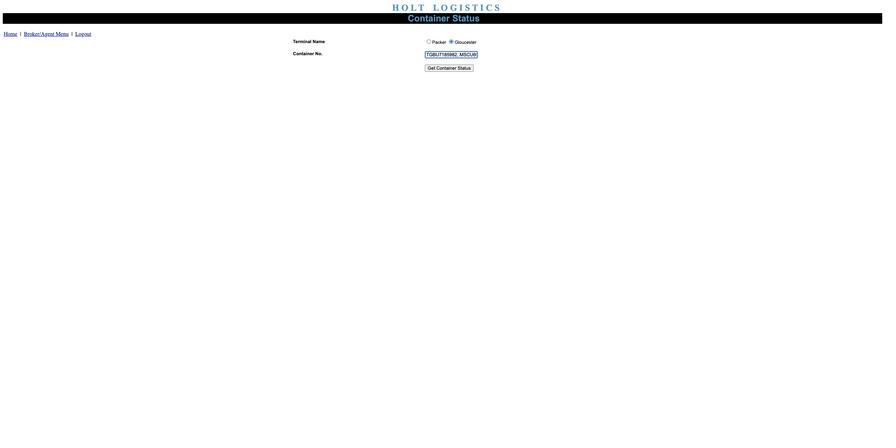 Task type: locate. For each thing, give the bounding box(es) containing it.
0 horizontal spatial o
[[402, 3, 409, 13]]

container no.
[[293, 51, 323, 56]]

0 vertical spatial container
[[408, 13, 450, 24]]

h
[[392, 3, 399, 13]]

1 horizontal spatial s
[[495, 3, 500, 13]]

2 o from the left
[[441, 3, 448, 13]]

name
[[313, 39, 325, 44]]

t
[[472, 3, 478, 13]]

|
[[20, 31, 21, 37], [71, 31, 73, 37]]

packer
[[432, 40, 448, 45]]

None field
[[425, 51, 478, 58]]

None radio
[[427, 39, 431, 44], [449, 39, 454, 44], [427, 39, 431, 44], [449, 39, 454, 44]]

container down t    l on the top of the page
[[408, 13, 450, 24]]

s
[[465, 3, 470, 13], [495, 3, 500, 13]]

o left l
[[402, 3, 409, 13]]

c
[[486, 3, 493, 13]]

| right home link
[[20, 31, 21, 37]]

2 | from the left
[[71, 31, 73, 37]]

2 s from the left
[[495, 3, 500, 13]]

i right g
[[459, 3, 463, 13]]

1 vertical spatial container
[[293, 51, 314, 56]]

s right c
[[495, 3, 500, 13]]

1 horizontal spatial container
[[408, 13, 450, 24]]

container
[[408, 13, 450, 24], [293, 51, 314, 56]]

s left t
[[465, 3, 470, 13]]

1 horizontal spatial |
[[71, 31, 73, 37]]

0 horizontal spatial s
[[465, 3, 470, 13]]

no.
[[315, 51, 323, 56]]

gloucester
[[455, 40, 477, 45]]

o
[[402, 3, 409, 13], [441, 3, 448, 13]]

2 i from the left
[[480, 3, 484, 13]]

terminal
[[293, 39, 312, 44]]

i right t
[[480, 3, 484, 13]]

i
[[459, 3, 463, 13], [480, 3, 484, 13]]

1 horizontal spatial o
[[441, 3, 448, 13]]

container down the terminal on the top left of the page
[[293, 51, 314, 56]]

home
[[4, 31, 17, 37]]

1 i from the left
[[459, 3, 463, 13]]

0 horizontal spatial container
[[293, 51, 314, 56]]

t    l
[[418, 3, 439, 13]]

| right menu
[[71, 31, 73, 37]]

None submit
[[425, 65, 474, 72]]

0 horizontal spatial i
[[459, 3, 463, 13]]

menu
[[56, 31, 69, 37]]

logout
[[75, 31, 91, 37]]

0 horizontal spatial |
[[20, 31, 21, 37]]

1 horizontal spatial i
[[480, 3, 484, 13]]

o left g
[[441, 3, 448, 13]]



Task type: describe. For each thing, give the bounding box(es) containing it.
home | broker/agent menu | logout
[[4, 31, 91, 37]]

logout link
[[75, 31, 91, 37]]

broker/agent
[[24, 31, 54, 37]]

1 o from the left
[[402, 3, 409, 13]]

1 s from the left
[[465, 3, 470, 13]]

terminal name
[[293, 39, 325, 44]]

container inside h          o l t    l o g i s t i c s container          status
[[408, 13, 450, 24]]

h          o l t    l o g i s t i c s container          status
[[392, 3, 500, 24]]

broker/agent menu link
[[24, 31, 69, 37]]

g
[[450, 3, 457, 13]]

home link
[[4, 31, 17, 37]]

1 | from the left
[[20, 31, 21, 37]]

l
[[411, 3, 417, 13]]

status
[[452, 13, 480, 24]]



